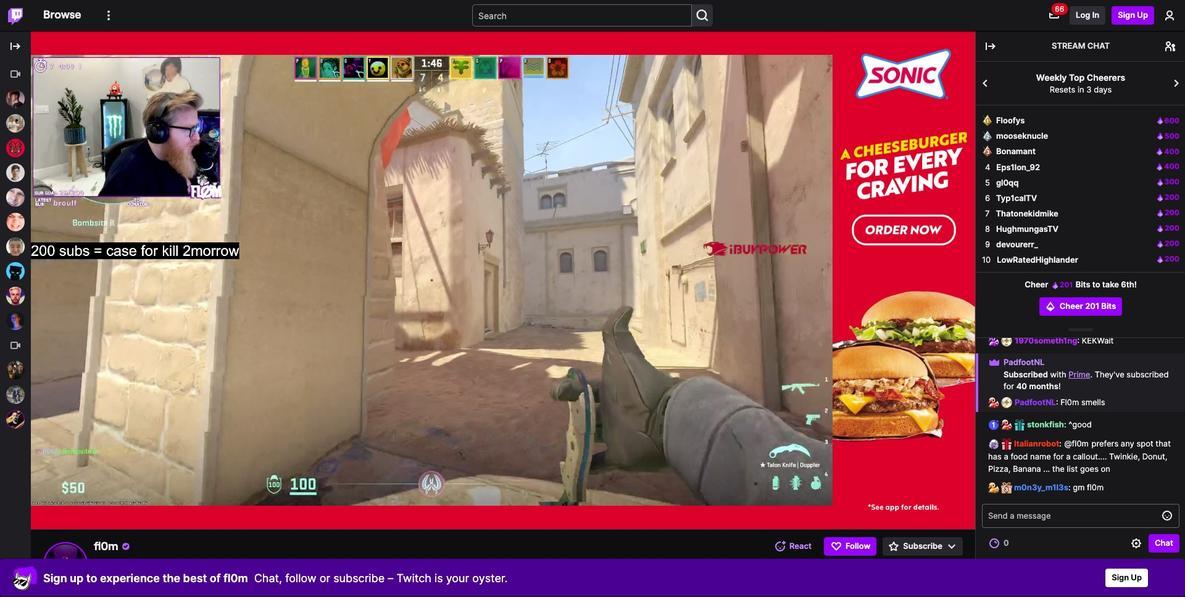 Task type: describe. For each thing, give the bounding box(es) containing it.
1970someth1ng button
[[1015, 336, 1078, 346]]

gifter leader 3 image
[[1001, 483, 1013, 494]]

that
[[1156, 439, 1171, 449]]

sign up for the bottommost sign up button
[[1112, 573, 1142, 583]]

sypherpk image
[[6, 139, 25, 157]]

hughmungastv
[[996, 224, 1059, 234]]

mooseknucle
[[996, 131, 1048, 141]]

stream
[[1052, 41, 1086, 50]]

log
[[1076, 10, 1091, 20]]

2 a from the left
[[1066, 452, 1071, 462]]

oyster.
[[472, 572, 508, 585]]

: for : kekwait
[[1078, 336, 1080, 346]]

chat,
[[254, 572, 282, 585]]

moments badge - tier 2 image
[[1001, 397, 1013, 408]]

eps1lon_92 button
[[997, 162, 1040, 174]]

42-month subscriber (3-year badge) image
[[1001, 420, 1013, 431]]

follow
[[285, 572, 316, 585]]

banana
[[1013, 465, 1041, 474]]

follow
[[846, 542, 871, 551]]

4 eps1lon_92
[[985, 162, 1040, 172]]

lirik image
[[6, 262, 25, 281]]

any
[[1121, 439, 1135, 449]]

200 for devourerr_
[[1165, 239, 1180, 248]]

stonkfish
[[1027, 420, 1064, 430]]

list
[[1067, 465, 1078, 474]]

symfuhny image
[[6, 188, 25, 207]]

mrsavage image
[[6, 312, 25, 330]]

the inside prefers any spot that has a food name for a callout.... twinkie, donut, pizza, banana ... the list goes on
[[1052, 465, 1065, 474]]

twinkie,
[[1109, 452, 1140, 462]]

xaryu image
[[6, 164, 25, 182]]

600
[[1165, 116, 1180, 125]]

prime link
[[1069, 370, 1091, 380]]

5 gl0qq
[[985, 178, 1019, 188]]

0 vertical spatial bits
[[1076, 280, 1091, 290]]

: for :
[[1060, 439, 1064, 449]]

0 vertical spatial sign up button
[[1112, 6, 1155, 25]]

subscribed
[[1004, 370, 1048, 380]]

spot
[[1137, 439, 1154, 449]]

goes
[[1080, 465, 1099, 474]]

40
[[1017, 382, 1027, 392]]

10 lowratedhighlander
[[982, 255, 1078, 265]]

hughmungastv button
[[996, 223, 1059, 235]]

5-month subscriber (3-month badge) image
[[988, 439, 1000, 450]]

6
[[985, 193, 990, 203]]

9 devourerr_
[[985, 239, 1038, 249]]

up
[[70, 572, 84, 585]]

react button
[[769, 538, 818, 556]]

200 for thatonekidmike
[[1165, 208, 1180, 217]]

callout....
[[1073, 452, 1107, 462]]

with
[[1050, 370, 1067, 380]]

6 typ1caltv
[[985, 193, 1037, 203]]

prime
[[1069, 370, 1091, 380]]

9
[[985, 239, 990, 249]]

italianrobot button
[[1014, 439, 1060, 449]]

ninja image
[[6, 114, 25, 133]]

10
[[982, 255, 991, 265]]

of
[[210, 572, 221, 585]]

browse
[[43, 8, 81, 21]]

...
[[1044, 465, 1050, 474]]

sign up to experience the best of fl0m chat, follow or subscribe – twitch is your oyster.
[[43, 572, 508, 585]]

cheer silver medal image
[[982, 130, 993, 141]]

bonamant
[[996, 146, 1036, 156]]

fl0m
[[1061, 397, 1079, 407]]

for inside '. they've subscribed for'
[[1004, 382, 1014, 392]]

donut,
[[1143, 452, 1168, 462]]

: for : gm fl0m
[[1069, 483, 1071, 493]]

25 gift subs image
[[1001, 439, 1013, 450]]

devourerr_
[[997, 239, 1038, 249]]

0 button
[[982, 535, 1015, 553]]

fl0m link
[[94, 540, 118, 554]]

take
[[1102, 280, 1119, 290]]

prefers any spot that has a food name for a callout.... twinkie, donut, pizza, banana ... the list goes on
[[988, 439, 1171, 474]]

typ1caltv
[[997, 193, 1037, 203]]

200 for typ1caltv
[[1165, 193, 1180, 202]]

subscribe button
[[883, 538, 963, 556]]

in
[[1078, 84, 1084, 94]]

cheerers
[[1087, 72, 1126, 83]]

bits inside button
[[1102, 301, 1116, 311]]

mooseknucle button
[[996, 130, 1048, 142]]

76-month subscriber (6-year badge) image
[[988, 336, 1000, 347]]

up for sign up button to the top
[[1137, 10, 1148, 20]]

cheer for cheer
[[1025, 280, 1051, 290]]

7
[[985, 209, 990, 218]]

40 months !
[[1017, 382, 1061, 392]]

nadeshot image
[[6, 287, 25, 306]]

for inside prefers any spot that has a food name for a callout.... twinkie, donut, pizza, banana ... the list goes on
[[1054, 452, 1064, 462]]

lowratedhighlander button
[[997, 254, 1078, 266]]

subscribe
[[333, 572, 385, 585]]

–
[[388, 572, 393, 585]]

200 for lowratedhighlander
[[1165, 254, 1180, 264]]

201 inside button
[[1085, 301, 1100, 311]]

^good
[[1069, 420, 1092, 430]]

m0n3y_m1l3s
[[1014, 483, 1069, 493]]

400 for bonamant
[[1165, 147, 1180, 156]]

bits to take 6th!
[[1074, 280, 1137, 290]]

twitch
[[397, 572, 431, 585]]

padfootnl for padfootnl
[[1015, 397, 1056, 407]]

!
[[1059, 382, 1061, 392]]

bonamant button
[[996, 146, 1036, 158]]



Task type: locate. For each thing, give the bounding box(es) containing it.
chat
[[1088, 41, 1110, 50], [1155, 539, 1174, 548]]

500
[[1165, 131, 1180, 141]]

0 horizontal spatial fl0m
[[94, 540, 118, 553]]

fl0m
[[1087, 483, 1104, 493], [94, 540, 118, 553], [224, 572, 248, 585]]

1 vertical spatial 201
[[1085, 301, 1100, 311]]

chat inside region
[[1088, 41, 1110, 50]]

cheer down lowratedhighlander button
[[1025, 280, 1051, 290]]

2 200 from the top
[[1165, 208, 1180, 217]]

1 vertical spatial sign up
[[1112, 573, 1142, 583]]

padfootnl subscribed with prime
[[1004, 358, 1091, 380]]

1 vertical spatial sign up button
[[1106, 569, 1148, 588]]

a up list
[[1066, 452, 1071, 462]]

smells
[[1082, 397, 1105, 407]]

400 up 300 at the top right
[[1165, 162, 1180, 171]]

on
[[1101, 465, 1111, 474]]

1 vertical spatial the
[[163, 572, 180, 585]]

: left kekwait
[[1078, 336, 1080, 346]]

get_right image
[[6, 411, 25, 429]]

cheer bronze medal image
[[982, 146, 993, 157]]

4
[[985, 162, 991, 172]]

name
[[1030, 452, 1051, 462]]

1 200 from the top
[[1165, 193, 1180, 202]]

best
[[183, 572, 207, 585]]

mongraal image
[[6, 213, 25, 232]]

201 down 'bits to take 6th!'
[[1085, 301, 1100, 311]]

0 vertical spatial for
[[1004, 382, 1014, 392]]

1 horizontal spatial fl0m
[[224, 572, 248, 585]]

padfootnl button down 40 months !
[[1015, 397, 1056, 407]]

is
[[435, 572, 443, 585]]

0 vertical spatial to
[[1093, 280, 1101, 290]]

kekwait
[[1082, 336, 1114, 346]]

0 horizontal spatial bits
[[1076, 280, 1091, 290]]

1 vertical spatial chat
[[1155, 539, 1174, 548]]

None range field
[[74, 509, 142, 519]]

1 vertical spatial to
[[86, 572, 97, 585]]

food
[[1011, 452, 1028, 462]]

log in button
[[1070, 6, 1106, 25]]

3
[[1087, 84, 1092, 94]]

1 horizontal spatial bits
[[1102, 301, 1116, 311]]

Send a message text field
[[982, 504, 1180, 528]]

log
[[976, 0, 1185, 504]]

3 200 from the top
[[1165, 223, 1180, 233]]

1 vertical spatial padfootnl button
[[1015, 397, 1056, 407]]

padfootnl button
[[1004, 358, 1045, 368], [1015, 397, 1056, 407]]

0 horizontal spatial the
[[163, 572, 180, 585]]

padfootnl button up subscribed
[[1004, 358, 1045, 368]]

0 vertical spatial 201
[[1060, 280, 1073, 290]]

0 horizontal spatial chat
[[1088, 41, 1110, 50]]

cheer 201 bits
[[1060, 301, 1116, 311]]

log in
[[1076, 10, 1100, 20]]

to
[[1093, 280, 1101, 290], [86, 572, 97, 585]]

:
[[1078, 336, 1080, 346], [1056, 397, 1059, 407], [1064, 420, 1067, 430], [1060, 439, 1064, 449], [1069, 483, 1071, 493]]

1 a from the left
[[1004, 452, 1009, 462]]

400 down 500
[[1165, 147, 1180, 156]]

0 vertical spatial sign up
[[1118, 10, 1148, 20]]

thatonekidmike
[[996, 209, 1059, 218]]

chat inside button
[[1155, 539, 1174, 548]]

. they've subscribed for
[[1004, 370, 1169, 392]]

floofys
[[996, 115, 1025, 125]]

1 horizontal spatial the
[[1052, 465, 1065, 474]]

1 horizontal spatial for
[[1054, 452, 1064, 462]]

1 400 from the top
[[1165, 147, 1180, 156]]

5
[[985, 178, 990, 188]]

: left gm
[[1069, 483, 1071, 493]]

devourerr_ button
[[997, 239, 1038, 251]]

recommended channels group
[[0, 62, 31, 333]]

top
[[1069, 72, 1085, 83]]

padfootnl up subscribed
[[1004, 358, 1045, 368]]

7 thatonekidmike
[[985, 209, 1059, 218]]

Search Input search field
[[472, 4, 692, 27]]

1 vertical spatial padfootnl
[[1015, 397, 1056, 407]]

subscribed
[[1127, 370, 1169, 380]]

italianrobot
[[1014, 439, 1060, 449]]

react
[[790, 542, 812, 551]]

1970someth1ng
[[1015, 336, 1078, 346]]

: left fl0m
[[1056, 397, 1059, 407]]

eps1lon_92
[[997, 162, 1040, 172]]

cheer 201 bits button
[[1039, 297, 1123, 316]]

0 horizontal spatial to
[[86, 572, 97, 585]]

verified partner image
[[121, 542, 131, 552]]

1 horizontal spatial to
[[1093, 280, 1101, 290]]

days
[[1094, 84, 1112, 94]]

or
[[320, 572, 330, 585]]

300
[[1165, 177, 1180, 186]]

2 400 from the top
[[1165, 162, 1180, 171]]

5 gift subs image
[[1014, 420, 1025, 431]]

0 vertical spatial the
[[1052, 465, 1065, 474]]

sign
[[1118, 10, 1135, 20], [43, 572, 67, 585], [1112, 573, 1129, 583]]

jojodj image
[[6, 386, 25, 404]]

padfootnl for padfootnl subscribed with prime
[[1004, 358, 1045, 368]]

cheer
[[1025, 280, 1051, 290], [1060, 301, 1083, 311]]

stream chat region
[[976, 31, 1185, 62]]

moments badge - tier 3 image
[[1001, 336, 1013, 347]]

sign for the bottommost sign up button
[[1112, 573, 1129, 583]]

clix image
[[6, 90, 25, 108]]

to right up
[[86, 572, 97, 585]]

201 up the cheer 201 bits button
[[1060, 280, 1073, 290]]

fl0m viewers also watch group
[[0, 333, 31, 432]]

400 for eps1lon_92
[[1165, 162, 1180, 171]]

1 vertical spatial up
[[1131, 573, 1142, 583]]

1 vertical spatial for
[[1054, 452, 1064, 462]]

chat button
[[1149, 535, 1180, 553]]

gl0qq
[[996, 178, 1019, 188]]

prefers
[[1092, 439, 1119, 449]]

floofys button
[[996, 115, 1025, 127]]

0 horizontal spatial for
[[1004, 382, 1014, 392]]

0 vertical spatial fl0m
[[1087, 483, 1104, 493]]

1 vertical spatial fl0m
[[94, 540, 118, 553]]

0 vertical spatial chat
[[1088, 41, 1110, 50]]

months
[[1029, 382, 1059, 392]]

0 horizontal spatial a
[[1004, 452, 1009, 462]]

up for the bottommost sign up button
[[1131, 573, 1142, 583]]

gl0qq button
[[996, 177, 1019, 189]]

cs2dave image
[[6, 361, 25, 380]]

up
[[1137, 10, 1148, 20], [1131, 573, 1142, 583]]

: for : ^good
[[1064, 420, 1067, 430]]

fl0m right gm
[[1087, 483, 1104, 493]]

0 vertical spatial padfootnl
[[1004, 358, 1045, 368]]

2 vertical spatial fl0m
[[224, 572, 248, 585]]

: left '@fl0m'
[[1060, 439, 1064, 449]]

1 vertical spatial cheer
[[1060, 301, 1083, 311]]

a right has
[[1004, 452, 1009, 462]]

4 200 from the top
[[1165, 239, 1180, 248]]

0 vertical spatial up
[[1137, 10, 1148, 20]]

cheer gold medal image
[[982, 115, 993, 126]]

: for : fl0m smells
[[1056, 397, 1059, 407]]

0 vertical spatial 400
[[1165, 147, 1180, 156]]

0 horizontal spatial 201
[[1060, 280, 1073, 290]]

2 horizontal spatial fl0m
[[1087, 483, 1104, 493]]

1 vertical spatial bits
[[1102, 301, 1116, 311]]

8
[[985, 224, 990, 234]]

fl0m right of
[[224, 572, 248, 585]]

for right name
[[1054, 452, 1064, 462]]

padfootnl
[[1004, 358, 1045, 368], [1015, 397, 1056, 407]]

log containing 1970someth1ng
[[976, 0, 1185, 504]]

experience
[[100, 572, 160, 585]]

stream chat
[[1052, 41, 1110, 50]]

bits
[[1076, 280, 1091, 290], [1102, 301, 1116, 311]]

to left take on the right top
[[1093, 280, 1101, 290]]

1 horizontal spatial a
[[1066, 452, 1071, 462]]

0 vertical spatial cheer
[[1025, 280, 1051, 290]]

cheer for cheer 201 bits
[[1060, 301, 1083, 311]]

: ^good
[[1064, 420, 1092, 430]]

m0n3y_m1l3s button
[[1014, 483, 1069, 493]]

0
[[1004, 539, 1009, 548]]

your
[[446, 572, 469, 585]]

resets
[[1050, 84, 1076, 94]]

0 vertical spatial padfootnl button
[[1004, 358, 1045, 368]]

8 hughmungastv
[[985, 224, 1059, 234]]

sign for sign up button to the top
[[1118, 10, 1135, 20]]

6th!
[[1121, 280, 1137, 290]]

: gm fl0m
[[1069, 483, 1104, 493]]

for left 40
[[1004, 382, 1014, 392]]

: kekwait
[[1078, 336, 1114, 346]]

201
[[1060, 280, 1073, 290], [1085, 301, 1100, 311]]

1 vertical spatial 400
[[1165, 162, 1180, 171]]

1 horizontal spatial cheer
[[1060, 301, 1083, 311]]

the right ...
[[1052, 465, 1065, 474]]

fl0m left verified partner icon
[[94, 540, 118, 553]]

200 for hughmungastv
[[1165, 223, 1180, 233]]

sign up for sign up button to the top
[[1118, 10, 1148, 20]]

coolcat image
[[12, 566, 37, 591]]

: left "^good"
[[1064, 420, 1067, 430]]

1 horizontal spatial 201
[[1085, 301, 1100, 311]]

pizza,
[[988, 465, 1011, 474]]

bits down take on the right top
[[1102, 301, 1116, 311]]

cheer inside button
[[1060, 301, 1083, 311]]

thatonekidmike button
[[996, 208, 1059, 220]]

.
[[1091, 370, 1093, 380]]

40-month subscriber (3-year badge) image
[[988, 397, 1000, 408]]

gm
[[1073, 483, 1085, 493]]

lacy image
[[6, 238, 25, 256]]

predicted "win" image
[[988, 420, 1000, 431]]

cheer down 'bits to take 6th!'
[[1060, 301, 1083, 311]]

0 horizontal spatial cheer
[[1025, 280, 1051, 290]]

padfootnl inside padfootnl subscribed with prime
[[1004, 358, 1045, 368]]

the left the best
[[163, 572, 180, 585]]

weekly
[[1037, 72, 1067, 83]]

1 horizontal spatial chat
[[1155, 539, 1174, 548]]

padfootnl down 40 months !
[[1015, 397, 1056, 407]]

they've
[[1095, 370, 1125, 380]]

for
[[1004, 382, 1014, 392], [1054, 452, 1064, 462]]

browse link
[[43, 0, 81, 30]]

bits up cheer 201 bits
[[1076, 280, 1091, 290]]

weekly top cheerers resets in 3 days
[[1037, 72, 1126, 94]]

follow button
[[824, 538, 877, 556]]

26-month subscriber (2-year badge) image
[[988, 483, 1000, 494]]

5 200 from the top
[[1165, 254, 1180, 264]]

has
[[988, 452, 1002, 462]]



Task type: vqa. For each thing, say whether or not it's contained in the screenshot.


